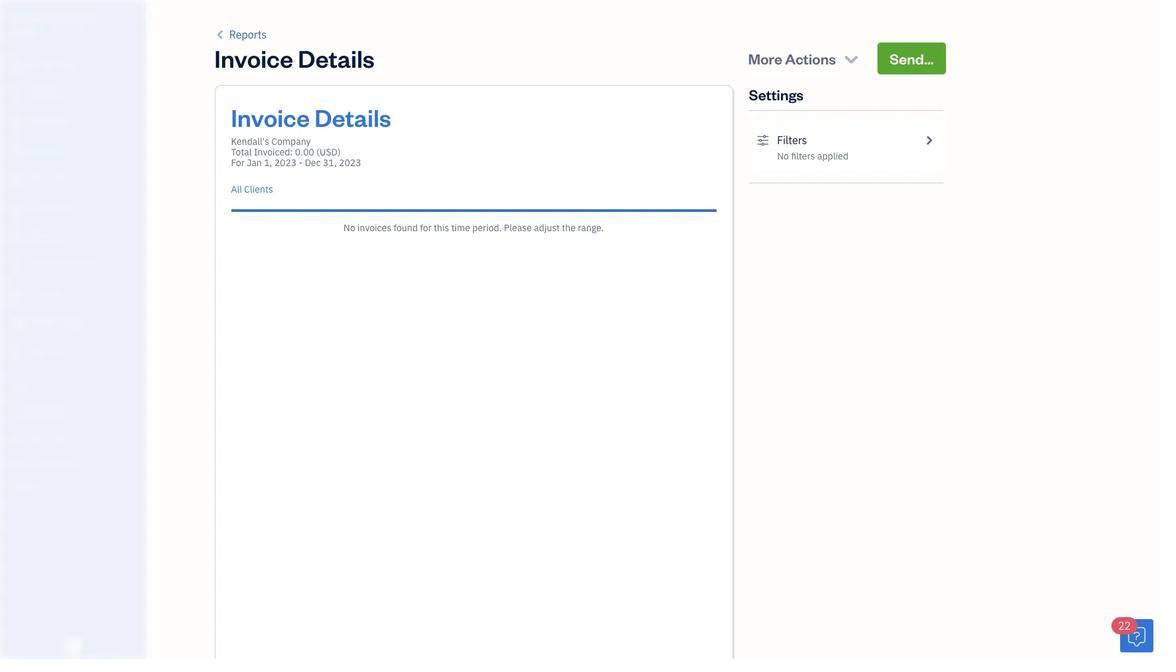 Task type: vqa. For each thing, say whether or not it's contained in the screenshot.
More Actions
yes



Task type: locate. For each thing, give the bounding box(es) containing it.
the
[[562, 222, 576, 234]]

company
[[52, 12, 95, 25], [272, 136, 311, 148]]

filters
[[778, 134, 808, 147]]

no left invoices
[[344, 222, 356, 234]]

invoice inside invoice details kendall's company total invoiced : 0.00 ( usd ) for jan 1, 2023 - dec 31, 2023
[[231, 102, 310, 133]]

kendall's company owner
[[11, 12, 95, 37]]

details for invoice details
[[298, 43, 375, 74]]

settings down 'bank'
[[10, 481, 40, 492]]

items and services link
[[3, 426, 142, 449]]

applied
[[818, 150, 849, 162]]

payment image
[[9, 174, 25, 187]]

dashboard image
[[9, 59, 25, 73]]

1 horizontal spatial kendall's
[[231, 136, 269, 148]]

for
[[420, 222, 432, 234]]

1 vertical spatial company
[[272, 136, 311, 148]]

1 vertical spatial no
[[344, 222, 356, 234]]

invoice down "reports"
[[215, 43, 293, 74]]

reports button
[[215, 27, 267, 43]]

and
[[32, 432, 46, 442]]

0 horizontal spatial no
[[344, 222, 356, 234]]

team members link
[[3, 401, 142, 424]]

31,
[[323, 157, 337, 169]]

freshbooks image
[[63, 639, 84, 655]]

chevrondown image
[[843, 49, 861, 68]]

all
[[231, 184, 242, 196]]

found
[[394, 222, 418, 234]]

report image
[[9, 345, 25, 359]]

1 vertical spatial invoice
[[231, 102, 310, 133]]

team members
[[10, 407, 68, 418]]

bank
[[10, 456, 29, 467]]

0 horizontal spatial settings
[[10, 481, 40, 492]]

for
[[231, 157, 245, 169]]

kendall's up owner
[[11, 12, 50, 25]]

details
[[298, 43, 375, 74], [315, 102, 391, 133]]

resource center badge image
[[1121, 620, 1154, 653]]

more
[[749, 49, 783, 68]]

0 horizontal spatial company
[[52, 12, 95, 25]]

1 horizontal spatial company
[[272, 136, 311, 148]]

chart image
[[9, 317, 25, 330]]

usd
[[320, 146, 338, 158]]

1 horizontal spatial 2023
[[339, 157, 361, 169]]

settings down more
[[749, 85, 804, 104]]

client image
[[9, 88, 25, 101]]

items and services
[[10, 432, 80, 442]]

2023 right 31,
[[339, 157, 361, 169]]

settings inside 'settings' link
[[10, 481, 40, 492]]

0 vertical spatial details
[[298, 43, 375, 74]]

0 vertical spatial kendall's
[[11, 12, 50, 25]]

details inside invoice details kendall's company total invoiced : 0.00 ( usd ) for jan 1, 2023 - dec 31, 2023
[[315, 102, 391, 133]]

invoice image
[[9, 145, 25, 158]]

invoice up invoiced
[[231, 102, 310, 133]]

)
[[338, 146, 341, 158]]

1 horizontal spatial settings
[[749, 85, 804, 104]]

kendall's up jan on the left of page
[[231, 136, 269, 148]]

invoice details kendall's company total invoiced : 0.00 ( usd ) for jan 1, 2023 - dec 31, 2023
[[231, 102, 391, 169]]

adjust
[[534, 222, 560, 234]]

actions
[[786, 49, 836, 68]]

invoiced
[[254, 146, 290, 158]]

1 vertical spatial kendall's
[[231, 136, 269, 148]]

0 horizontal spatial 2023
[[274, 157, 297, 169]]

1 vertical spatial settings
[[10, 481, 40, 492]]

0 vertical spatial no
[[778, 150, 789, 162]]

owner
[[11, 27, 37, 37]]

0 horizontal spatial kendall's
[[11, 12, 50, 25]]

invoice
[[215, 43, 293, 74], [231, 102, 310, 133]]

estimate image
[[9, 116, 25, 130]]

no
[[778, 150, 789, 162], [344, 222, 356, 234]]

more actions button
[[737, 43, 873, 75]]

0 vertical spatial invoice
[[215, 43, 293, 74]]

send… button
[[878, 43, 946, 75]]

dec
[[305, 157, 321, 169]]

1 vertical spatial details
[[315, 102, 391, 133]]

0.00
[[295, 146, 314, 158]]

no for no invoices found for this time period. please adjust the range.
[[344, 222, 356, 234]]

main element
[[0, 0, 180, 660]]

invoice for invoice details
[[215, 43, 293, 74]]

1 horizontal spatial no
[[778, 150, 789, 162]]

2 2023 from the left
[[339, 157, 361, 169]]

jan
[[247, 157, 262, 169]]

expense image
[[9, 202, 25, 216]]

project image
[[9, 231, 25, 244]]

settings
[[749, 85, 804, 104], [10, 481, 40, 492]]

2023
[[274, 157, 297, 169], [339, 157, 361, 169]]

2023 left -
[[274, 157, 297, 169]]

apps link
[[3, 377, 142, 400]]

0 vertical spatial company
[[52, 12, 95, 25]]

kendall's
[[11, 12, 50, 25], [231, 136, 269, 148]]

no down filters
[[778, 150, 789, 162]]

total
[[231, 146, 252, 158]]



Task type: describe. For each thing, give the bounding box(es) containing it.
timer image
[[9, 259, 25, 273]]

members
[[33, 407, 68, 418]]

chevronleft image
[[215, 27, 227, 43]]

22 button
[[1112, 618, 1154, 653]]

clients
[[244, 184, 273, 196]]

apps
[[10, 382, 30, 393]]

no invoices found for this time period. please adjust the range.
[[344, 222, 604, 234]]

company inside invoice details kendall's company total invoiced : 0.00 ( usd ) for jan 1, 2023 - dec 31, 2023
[[272, 136, 311, 148]]

-
[[299, 157, 303, 169]]

:
[[290, 146, 293, 158]]

connections
[[31, 456, 78, 467]]

invoices
[[358, 222, 392, 234]]

more actions
[[749, 49, 836, 68]]

22
[[1119, 620, 1132, 633]]

all clients
[[231, 184, 273, 196]]

details for invoice details kendall's company total invoiced : 0.00 ( usd ) for jan 1, 2023 - dec 31, 2023
[[315, 102, 391, 133]]

chevronright image
[[923, 132, 936, 148]]

settings link
[[3, 475, 142, 498]]

bank connections
[[10, 456, 78, 467]]

1 2023 from the left
[[274, 157, 297, 169]]

1,
[[264, 157, 272, 169]]

reports
[[229, 28, 267, 41]]

money image
[[9, 288, 25, 301]]

items
[[10, 432, 31, 442]]

kendall's inside invoice details kendall's company total invoiced : 0.00 ( usd ) for jan 1, 2023 - dec 31, 2023
[[231, 136, 269, 148]]

company inside kendall's company owner
[[52, 12, 95, 25]]

bank connections link
[[3, 450, 142, 474]]

filters
[[792, 150, 816, 162]]

0 vertical spatial settings
[[749, 85, 804, 104]]

invoice details
[[215, 43, 375, 74]]

send…
[[890, 49, 934, 68]]

this
[[434, 222, 449, 234]]

team
[[10, 407, 31, 418]]

settings image
[[757, 132, 770, 148]]

no for no filters applied
[[778, 150, 789, 162]]

services
[[48, 432, 80, 442]]

no filters applied
[[778, 150, 849, 162]]

please
[[504, 222, 532, 234]]

time
[[452, 222, 470, 234]]

(
[[317, 146, 320, 158]]

period.
[[473, 222, 502, 234]]

invoice for invoice details kendall's company total invoiced : 0.00 ( usd ) for jan 1, 2023 - dec 31, 2023
[[231, 102, 310, 133]]

range.
[[578, 222, 604, 234]]

kendall's inside kendall's company owner
[[11, 12, 50, 25]]



